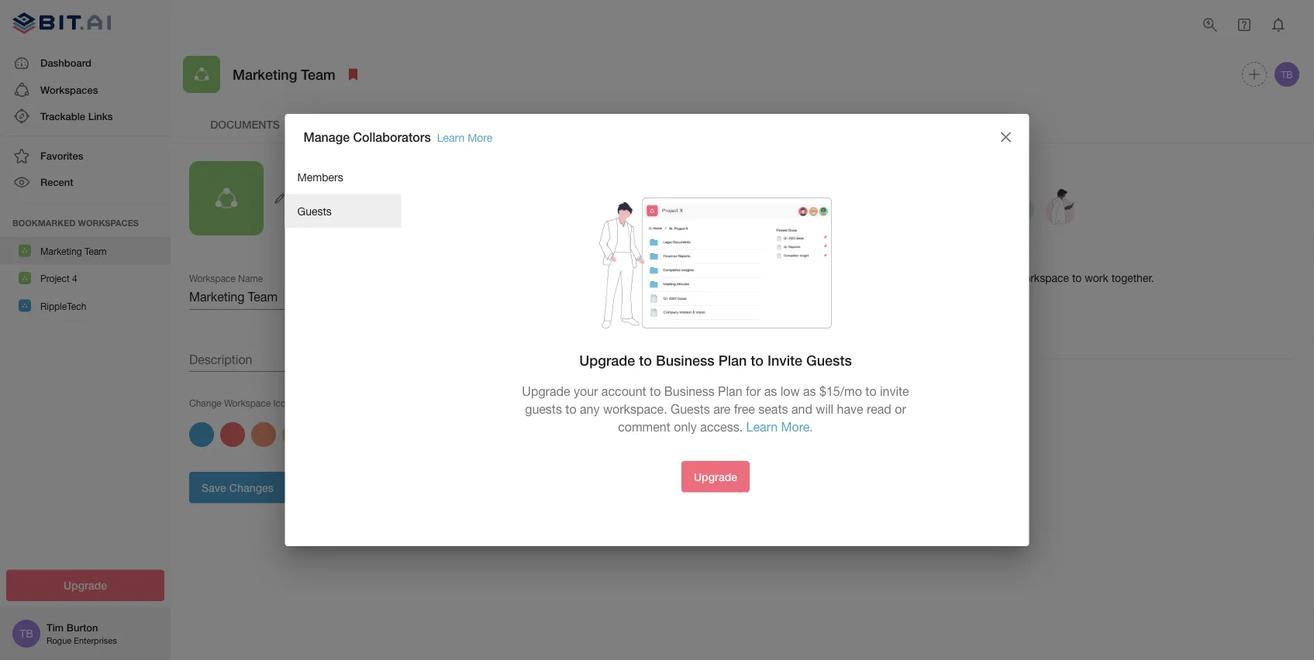 Task type: locate. For each thing, give the bounding box(es) containing it.
1 horizontal spatial this
[[996, 272, 1013, 285]]

as right for
[[764, 384, 777, 399]]

1 horizontal spatial marketing team
[[233, 66, 336, 83]]

access.
[[700, 420, 743, 435]]

favorites
[[40, 150, 83, 162]]

as
[[764, 384, 777, 399], [803, 384, 816, 399]]

upgrade up account
[[579, 352, 635, 369]]

upgrade up guests
[[522, 384, 570, 399]]

account
[[601, 384, 646, 399]]

0 horizontal spatial this
[[876, 411, 893, 424]]

2 as from the left
[[803, 384, 816, 399]]

team
[[301, 66, 336, 83], [84, 246, 107, 257]]

team left remove bookmark image
[[301, 66, 336, 83]]

marketing team up 4
[[40, 246, 107, 257]]

delete
[[842, 411, 873, 424]]

guests up $15/mo
[[806, 352, 852, 369]]

guests
[[297, 205, 332, 218], [806, 352, 852, 369], [671, 402, 710, 417]]

0 horizontal spatial learn
[[437, 131, 465, 144]]

1 vertical spatial plan
[[718, 384, 742, 399]]

to right collaborators
[[983, 272, 993, 285]]

0 vertical spatial tb
[[1282, 69, 1293, 80]]

this down zone
[[876, 411, 893, 424]]

trackable links
[[40, 110, 113, 122]]

to up workspace.
[[650, 384, 661, 399]]

0 vertical spatial this
[[996, 272, 1013, 285]]

0 vertical spatial team
[[301, 66, 336, 83]]

documents
[[210, 118, 280, 130]]

Workspace Description text field
[[189, 347, 736, 372]]

0 vertical spatial upgrade button
[[681, 462, 750, 493]]

to up read
[[865, 384, 876, 399]]

zone
[[887, 389, 916, 404]]

1 horizontal spatial team
[[301, 66, 336, 83]]

1 vertical spatial team
[[84, 246, 107, 257]]

marketing up project 4
[[40, 246, 82, 257]]

marketing team up the documents
[[233, 66, 336, 83]]

plan up for
[[718, 352, 747, 369]]

tb inside button
[[1282, 69, 1293, 80]]

1 vertical spatial business
[[664, 384, 714, 399]]

favorites button
[[0, 143, 171, 169]]

marketing
[[233, 66, 297, 83], [40, 246, 82, 257]]

work
[[1085, 272, 1109, 285]]

save changes
[[202, 481, 274, 494]]

0 horizontal spatial marketing team
[[40, 246, 107, 257]]

upgrade down access.
[[694, 471, 737, 484]]

upgrade button down access.
[[681, 462, 750, 493]]

have
[[837, 402, 863, 417]]

trackable links button
[[0, 103, 171, 130]]

1 horizontal spatial learn
[[746, 420, 778, 435]]

add
[[842, 272, 862, 285]]

guests up only
[[671, 402, 710, 417]]

learn more. link
[[746, 420, 813, 435]]

content
[[319, 118, 370, 130]]

links
[[88, 110, 113, 122]]

guests down the 'members'
[[297, 205, 332, 218]]

collaborators
[[353, 130, 431, 144]]

business inside "upgrade your account to business plan for as low as $15/mo to invite guests to any workspace. guests are free seats and will have read or comment only access."
[[664, 384, 714, 399]]

1 vertical spatial marketing team
[[40, 246, 107, 257]]

1 vertical spatial tb
[[20, 628, 33, 641]]

members
[[297, 171, 343, 184]]

enterprises
[[74, 636, 117, 646]]

library
[[373, 118, 419, 130]]

1 horizontal spatial guests
[[671, 402, 710, 417]]

and
[[791, 402, 812, 417]]

learn more.
[[746, 420, 813, 435]]

content library
[[319, 118, 419, 130]]

1 vertical spatial marketing
[[40, 246, 82, 257]]

learn down seats
[[746, 420, 778, 435]]

1 vertical spatial upgrade button
[[6, 570, 164, 602]]

Workspace Name text field
[[189, 285, 736, 310]]

low
[[780, 384, 800, 399]]

0 vertical spatial learn
[[437, 131, 465, 144]]

1 horizontal spatial marketing
[[233, 66, 297, 83]]

plan
[[718, 352, 747, 369], [718, 384, 742, 399]]

to
[[983, 272, 993, 285], [1073, 272, 1082, 285], [639, 352, 652, 369], [751, 352, 764, 369], [650, 384, 661, 399], [865, 384, 876, 399], [565, 402, 576, 417]]

workspace
[[224, 398, 271, 409]]

tim burton rogue enterprises
[[47, 622, 117, 646]]

to up account
[[639, 352, 652, 369]]

dashboard button
[[0, 50, 171, 77]]

for
[[746, 384, 761, 399]]

0 horizontal spatial team
[[84, 246, 107, 257]]

0 horizontal spatial or
[[865, 272, 875, 285]]

as right low
[[803, 384, 816, 399]]

or down invite
[[895, 402, 906, 417]]

business
[[656, 352, 714, 369], [664, 384, 714, 399]]

2 vertical spatial guests
[[671, 402, 710, 417]]

0 horizontal spatial guests
[[297, 205, 332, 218]]

0 horizontal spatial as
[[764, 384, 777, 399]]

upgrade
[[579, 352, 635, 369], [522, 384, 570, 399], [694, 471, 737, 484], [64, 580, 107, 593]]

changes
[[229, 481, 274, 494]]

1 vertical spatial or
[[895, 402, 906, 417]]

or
[[865, 272, 875, 285], [895, 402, 906, 417]]

plan inside "upgrade your account to business plan for as low as $15/mo to invite guests to any workspace. guests are free seats and will have read or comment only access."
[[718, 384, 742, 399]]

upgrade button
[[681, 462, 750, 493], [6, 570, 164, 602]]

danger
[[842, 389, 884, 404]]

1 vertical spatial learn
[[746, 420, 778, 435]]

learn
[[437, 131, 465, 144], [746, 420, 778, 435]]

team inside marketing team button
[[84, 246, 107, 257]]

team up project 4 button
[[84, 246, 107, 257]]

marketing up documents link
[[233, 66, 297, 83]]

this left workspace
[[996, 272, 1013, 285]]

manage collaborators learn more
[[304, 130, 493, 144]]

project 4
[[40, 274, 77, 284]]

plan up "are"
[[718, 384, 742, 399]]

manage
[[304, 130, 350, 144]]

any
[[580, 402, 600, 417]]

guests button
[[285, 194, 401, 228]]

0 vertical spatial business
[[656, 352, 714, 369]]

1 horizontal spatial tb
[[1282, 69, 1293, 80]]

to left work
[[1073, 272, 1082, 285]]

0 horizontal spatial tb
[[20, 628, 33, 641]]

seats
[[758, 402, 788, 417]]

upgrade to business plan to invite guests dialog
[[285, 114, 1030, 547]]

1 horizontal spatial or
[[895, 402, 906, 417]]

0 vertical spatial guests
[[297, 205, 332, 218]]

1 as from the left
[[764, 384, 777, 399]]

to left invite
[[751, 352, 764, 369]]

will
[[816, 402, 833, 417]]

remove
[[878, 272, 914, 285]]

upgrade up burton
[[64, 580, 107, 593]]

learn left more
[[437, 131, 465, 144]]

tab list
[[183, 105, 1302, 143]]

2 horizontal spatial guests
[[806, 352, 852, 369]]

business up only
[[664, 384, 714, 399]]

members button
[[285, 161, 401, 194]]

upgrade button up burton
[[6, 570, 164, 602]]

collaborators
[[917, 272, 980, 285]]

change
[[189, 398, 222, 409]]

0 vertical spatial marketing
[[233, 66, 297, 83]]

rogue
[[47, 636, 71, 646]]

1 vertical spatial this
[[876, 411, 893, 424]]

1 horizontal spatial as
[[803, 384, 816, 399]]

0 horizontal spatial marketing
[[40, 246, 82, 257]]

project 4 button
[[0, 265, 171, 292]]

tb
[[1282, 69, 1293, 80], [20, 628, 33, 641]]

dashboard
[[40, 57, 92, 69]]

this
[[996, 272, 1013, 285], [876, 411, 893, 424]]

business up "upgrade your account to business plan for as low as $15/mo to invite guests to any workspace. guests are free seats and will have read or comment only access."
[[656, 352, 714, 369]]

marketing team
[[233, 66, 336, 83], [40, 246, 107, 257]]

danger zone delete this workspace?
[[842, 389, 955, 424]]

together.
[[1112, 272, 1155, 285]]

remove bookmark image
[[344, 65, 363, 84]]

or right add
[[865, 272, 875, 285]]



Task type: vqa. For each thing, say whether or not it's contained in the screenshot.
The Manage Collaborators Learn More
yes



Task type: describe. For each thing, give the bounding box(es) containing it.
workspaces
[[78, 218, 139, 228]]

guests
[[525, 402, 562, 417]]

recent
[[40, 176, 73, 188]]

icon
[[273, 398, 291, 409]]

are
[[713, 402, 731, 417]]

marketing team button
[[0, 237, 171, 265]]

project
[[40, 274, 70, 284]]

$15/mo
[[819, 384, 862, 399]]

0 horizontal spatial upgrade button
[[6, 570, 164, 602]]

trackable
[[40, 110, 85, 122]]

save
[[202, 481, 226, 494]]

your
[[574, 384, 598, 399]]

content library link
[[307, 105, 431, 143]]

upgrade inside "upgrade your account to business plan for as low as $15/mo to invite guests to any workspace. guests are free seats and will have read or comment only access."
[[522, 384, 570, 399]]

0 vertical spatial plan
[[718, 352, 747, 369]]

0 vertical spatial or
[[865, 272, 875, 285]]

comment
[[618, 420, 670, 435]]

tb button
[[1273, 60, 1302, 89]]

or inside "upgrade your account to business plan for as low as $15/mo to invite guests to any workspace. guests are free seats and will have read or comment only access."
[[895, 402, 906, 417]]

marketing team inside button
[[40, 246, 107, 257]]

burton
[[67, 622, 98, 634]]

workspace
[[1016, 272, 1070, 285]]

upgrade your account to business plan for as low as $15/mo to invite guests to any workspace. guests are free seats and will have read or comment only access.
[[522, 384, 909, 435]]

workspace.
[[603, 402, 667, 417]]

1 horizontal spatial upgrade button
[[681, 462, 750, 493]]

free
[[734, 402, 755, 417]]

tim
[[47, 622, 64, 634]]

learn inside manage collaborators learn more
[[437, 131, 465, 144]]

guests inside "upgrade your account to business plan for as low as $15/mo to invite guests to any workspace. guests are free seats and will have read or comment only access."
[[671, 402, 710, 417]]

bookmarked workspaces
[[12, 218, 139, 228]]

upgrade to business plan to invite guests
[[579, 352, 852, 369]]

more.
[[781, 420, 813, 435]]

guests inside button
[[297, 205, 332, 218]]

documents link
[[183, 105, 307, 143]]

invite
[[880, 384, 909, 399]]

workspaces
[[40, 84, 98, 96]]

insights link
[[431, 105, 555, 143]]

this inside danger zone delete this workspace?
[[876, 411, 893, 424]]

4
[[72, 274, 77, 284]]

workspaces button
[[0, 77, 171, 103]]

invite
[[767, 352, 802, 369]]

tab list containing documents
[[183, 105, 1302, 143]]

to left any
[[565, 402, 576, 417]]

only
[[674, 420, 697, 435]]

marketing inside marketing team button
[[40, 246, 82, 257]]

insights
[[468, 118, 519, 130]]

bookmarked
[[12, 218, 76, 228]]

rippletech
[[40, 301, 86, 312]]

learn more link
[[437, 131, 493, 144]]

1 vertical spatial guests
[[806, 352, 852, 369]]

add or remove collaborators to this workspace to work together.
[[842, 272, 1155, 285]]

0 vertical spatial marketing team
[[233, 66, 336, 83]]

color
[[294, 398, 316, 409]]

read
[[867, 402, 891, 417]]

more
[[468, 131, 493, 144]]

change workspace icon color
[[189, 398, 316, 409]]

recent button
[[0, 169, 171, 196]]

workspace?
[[896, 411, 955, 424]]

rippletech button
[[0, 292, 171, 320]]

save changes button
[[189, 472, 286, 504]]



